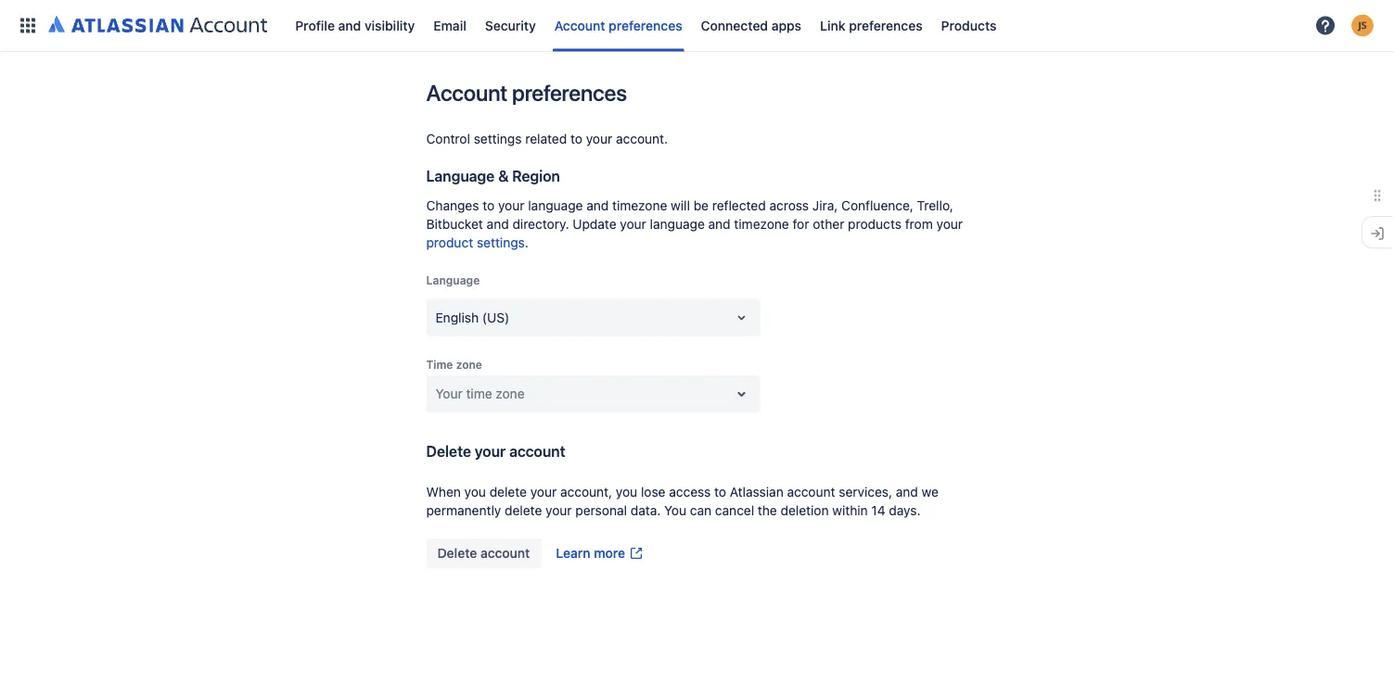 Task type: describe. For each thing, give the bounding box(es) containing it.
trello,
[[917, 198, 954, 213]]

switch to... image
[[17, 14, 39, 37]]

visibility
[[365, 18, 415, 33]]

language & region
[[426, 167, 560, 185]]

1 horizontal spatial language
[[650, 217, 705, 232]]

help image
[[1314, 14, 1337, 37]]

preferences for account preferences 'link'
[[609, 18, 682, 33]]

account inside button
[[481, 546, 530, 561]]

profile and visibility
[[295, 18, 415, 33]]

you
[[664, 503, 687, 519]]

region
[[512, 167, 560, 185]]

connected apps
[[701, 18, 802, 33]]

product
[[426, 235, 473, 250]]

preferences for link preferences link in the top of the page
[[849, 18, 923, 33]]

your left the account,
[[530, 485, 557, 500]]

preferences up the 'control settings related to your account.'
[[512, 80, 627, 106]]

link preferences link
[[815, 11, 928, 40]]

banner containing profile and visibility
[[0, 0, 1394, 52]]

your down &
[[498, 198, 525, 213]]

changes to your language and timezone will be reflected across jira, confluence, trello, bitbucket and directory. update your language and timezone for other products from your product settings.
[[426, 198, 963, 250]]

other
[[813, 217, 845, 232]]

the
[[758, 503, 777, 519]]

reflected
[[712, 198, 766, 213]]

deletion
[[781, 503, 829, 519]]

open image
[[731, 307, 753, 329]]

1 vertical spatial account preferences
[[426, 80, 627, 106]]

delete for delete your account
[[426, 443, 471, 461]]

apps
[[772, 18, 802, 33]]

directory.
[[512, 217, 569, 232]]

link preferences
[[820, 18, 923, 33]]

and inside when you delete your account, you lose access to atlassian account services, and we permanently delete your personal data. you can cancel the deletion within 14 days.
[[896, 485, 918, 500]]

account inside when you delete your account, you lose access to atlassian account services, and we permanently delete your personal data. you can cancel the deletion within 14 days.
[[787, 485, 835, 500]]

0 vertical spatial language
[[528, 198, 583, 213]]

account.
[[616, 131, 668, 147]]

settings.
[[477, 235, 529, 250]]

delete account
[[437, 546, 530, 561]]

0 vertical spatial timezone
[[612, 198, 667, 213]]

0 vertical spatial zone
[[456, 358, 482, 371]]

will
[[671, 198, 690, 213]]

connected apps link
[[695, 11, 807, 40]]

for
[[793, 217, 809, 232]]

security link
[[479, 11, 542, 40]]

learn more image
[[629, 546, 644, 561]]

14
[[871, 503, 886, 519]]

permanently
[[426, 503, 501, 519]]

more
[[594, 546, 625, 561]]

to inside when you delete your account, you lose access to atlassian account services, and we permanently delete your personal data. you can cancel the deletion within 14 days.
[[714, 485, 726, 500]]

data.
[[631, 503, 661, 519]]

and up settings.
[[487, 217, 509, 232]]

account image
[[1352, 14, 1374, 37]]

products link
[[936, 11, 1002, 40]]

settings
[[474, 131, 522, 147]]

to inside changes to your language and timezone will be reflected across jira, confluence, trello, bitbucket and directory. update your language and timezone for other products from your product settings.
[[483, 198, 495, 213]]

cancel
[[715, 503, 754, 519]]

product settings. link
[[426, 235, 529, 250]]

your down trello,
[[936, 217, 963, 232]]

your time zone
[[436, 386, 525, 402]]

email
[[433, 18, 466, 33]]

access
[[669, 485, 711, 500]]

profile
[[295, 18, 335, 33]]

related
[[525, 131, 567, 147]]



Task type: locate. For each thing, give the bounding box(es) containing it.
account preferences
[[554, 18, 682, 33], [426, 80, 627, 106]]

and
[[338, 18, 361, 33], [586, 198, 609, 213], [487, 217, 509, 232], [708, 217, 731, 232], [896, 485, 918, 500]]

you
[[464, 485, 486, 500], [616, 485, 637, 500]]

time zone
[[426, 358, 482, 371]]

delete account button
[[426, 539, 541, 569]]

(us)
[[482, 310, 509, 325]]

when you delete your account, you lose access to atlassian account services, and we permanently delete your personal data. you can cancel the deletion within 14 days.
[[426, 485, 939, 519]]

your left account.
[[586, 131, 612, 147]]

timezone
[[612, 198, 667, 213], [734, 217, 789, 232]]

0 horizontal spatial to
[[483, 198, 495, 213]]

1 vertical spatial language
[[650, 217, 705, 232]]

your down the account,
[[546, 503, 572, 519]]

delete up delete account at the left bottom
[[505, 503, 542, 519]]

update
[[573, 217, 616, 232]]

0 horizontal spatial you
[[464, 485, 486, 500]]

1 language from the top
[[426, 167, 495, 185]]

&
[[498, 167, 509, 185]]

delete down delete your account
[[490, 485, 527, 500]]

account down permanently
[[481, 546, 530, 561]]

0 vertical spatial to
[[570, 131, 583, 147]]

preferences left connected
[[609, 18, 682, 33]]

and up days.
[[896, 485, 918, 500]]

connected
[[701, 18, 768, 33]]

confluence,
[[841, 198, 914, 213]]

2 horizontal spatial to
[[714, 485, 726, 500]]

language up changes on the left of page
[[426, 167, 495, 185]]

learn more
[[556, 546, 625, 561]]

can
[[690, 503, 712, 519]]

timezone down reflected
[[734, 217, 789, 232]]

1 you from the left
[[464, 485, 486, 500]]

1 vertical spatial delete
[[505, 503, 542, 519]]

0 horizontal spatial account
[[426, 80, 507, 106]]

be
[[694, 198, 709, 213]]

2 vertical spatial to
[[714, 485, 726, 500]]

delete for delete account
[[437, 546, 477, 561]]

your down your time zone
[[475, 443, 506, 461]]

personal
[[575, 503, 627, 519]]

open image
[[731, 383, 753, 405]]

control
[[426, 131, 470, 147]]

bitbucket
[[426, 217, 483, 232]]

2 vertical spatial account
[[481, 546, 530, 561]]

account up control
[[426, 80, 507, 106]]

1 vertical spatial delete
[[437, 546, 477, 561]]

language up directory.
[[528, 198, 583, 213]]

delete inside button
[[437, 546, 477, 561]]

1 horizontal spatial account
[[554, 18, 605, 33]]

2 you from the left
[[616, 485, 637, 500]]

from
[[905, 217, 933, 232]]

products
[[941, 18, 997, 33]]

0 vertical spatial account preferences
[[554, 18, 682, 33]]

within
[[832, 503, 868, 519]]

language for language
[[426, 274, 480, 287]]

account right security
[[554, 18, 605, 33]]

to
[[570, 131, 583, 147], [483, 198, 495, 213], [714, 485, 726, 500]]

language up the english
[[426, 274, 480, 287]]

security
[[485, 18, 536, 33]]

preferences
[[609, 18, 682, 33], [849, 18, 923, 33], [512, 80, 627, 106]]

english (us)
[[436, 310, 509, 325]]

you up data.
[[616, 485, 637, 500]]

account preferences link
[[549, 11, 688, 40]]

across
[[769, 198, 809, 213]]

atlassian
[[730, 485, 784, 500]]

your right update
[[620, 217, 646, 232]]

when
[[426, 485, 461, 500]]

and inside profile and visibility link
[[338, 18, 361, 33]]

1 vertical spatial account
[[426, 80, 507, 106]]

days.
[[889, 503, 921, 519]]

and down be on the top
[[708, 217, 731, 232]]

0 vertical spatial language
[[426, 167, 495, 185]]

1 horizontal spatial to
[[570, 131, 583, 147]]

0 horizontal spatial language
[[528, 198, 583, 213]]

account up deletion
[[787, 485, 835, 500]]

time
[[466, 386, 492, 402]]

language
[[426, 167, 495, 185], [426, 274, 480, 287]]

1 vertical spatial zone
[[496, 386, 525, 402]]

2 language from the top
[[426, 274, 480, 287]]

account
[[554, 18, 605, 33], [426, 80, 507, 106]]

time
[[426, 358, 453, 371]]

products
[[848, 217, 902, 232]]

account up the account,
[[509, 443, 565, 461]]

preferences right 'link'
[[849, 18, 923, 33]]

your
[[436, 386, 463, 402]]

1 vertical spatial timezone
[[734, 217, 789, 232]]

1 vertical spatial language
[[426, 274, 480, 287]]

delete
[[426, 443, 471, 461], [437, 546, 477, 561]]

0 vertical spatial account
[[509, 443, 565, 461]]

account preferences inside 'link'
[[554, 18, 682, 33]]

lose
[[641, 485, 666, 500]]

None text field
[[436, 308, 439, 327], [436, 385, 439, 404], [436, 308, 439, 327], [436, 385, 439, 404]]

language
[[528, 198, 583, 213], [650, 217, 705, 232]]

your
[[586, 131, 612, 147], [498, 198, 525, 213], [620, 217, 646, 232], [936, 217, 963, 232], [475, 443, 506, 461], [530, 485, 557, 500], [546, 503, 572, 519]]

delete up when
[[426, 443, 471, 461]]

link
[[820, 18, 846, 33]]

0 vertical spatial delete
[[490, 485, 527, 500]]

delete down permanently
[[437, 546, 477, 561]]

services,
[[839, 485, 892, 500]]

you up permanently
[[464, 485, 486, 500]]

delete
[[490, 485, 527, 500], [505, 503, 542, 519]]

language down the will
[[650, 217, 705, 232]]

profile and visibility link
[[290, 11, 420, 40]]

preferences inside 'link'
[[609, 18, 682, 33]]

account inside 'link'
[[554, 18, 605, 33]]

account
[[509, 443, 565, 461], [787, 485, 835, 500], [481, 546, 530, 561]]

learn
[[556, 546, 590, 561]]

zone
[[456, 358, 482, 371], [496, 386, 525, 402]]

1 horizontal spatial timezone
[[734, 217, 789, 232]]

0 vertical spatial account
[[554, 18, 605, 33]]

1 vertical spatial account
[[787, 485, 835, 500]]

0 vertical spatial delete
[[426, 443, 471, 461]]

english
[[436, 310, 479, 325]]

and up update
[[586, 198, 609, 213]]

learn more link
[[545, 539, 655, 569]]

language for language & region
[[426, 167, 495, 185]]

to up cancel
[[714, 485, 726, 500]]

delete your account
[[426, 443, 565, 461]]

0 horizontal spatial zone
[[456, 358, 482, 371]]

1 vertical spatial to
[[483, 198, 495, 213]]

and right profile
[[338, 18, 361, 33]]

1 horizontal spatial zone
[[496, 386, 525, 402]]

changes
[[426, 198, 479, 213]]

banner
[[0, 0, 1394, 52]]

email link
[[428, 11, 472, 40]]

to right related on the top left of the page
[[570, 131, 583, 147]]

manage profile menu element
[[11, 0, 1309, 51]]

timezone left the will
[[612, 198, 667, 213]]

we
[[922, 485, 939, 500]]

control settings related to your account.
[[426, 131, 668, 147]]

jira,
[[812, 198, 838, 213]]

1 horizontal spatial you
[[616, 485, 637, 500]]

account,
[[560, 485, 612, 500]]

to down language & region
[[483, 198, 495, 213]]

0 horizontal spatial timezone
[[612, 198, 667, 213]]



Task type: vqa. For each thing, say whether or not it's contained in the screenshot.
text box
yes



